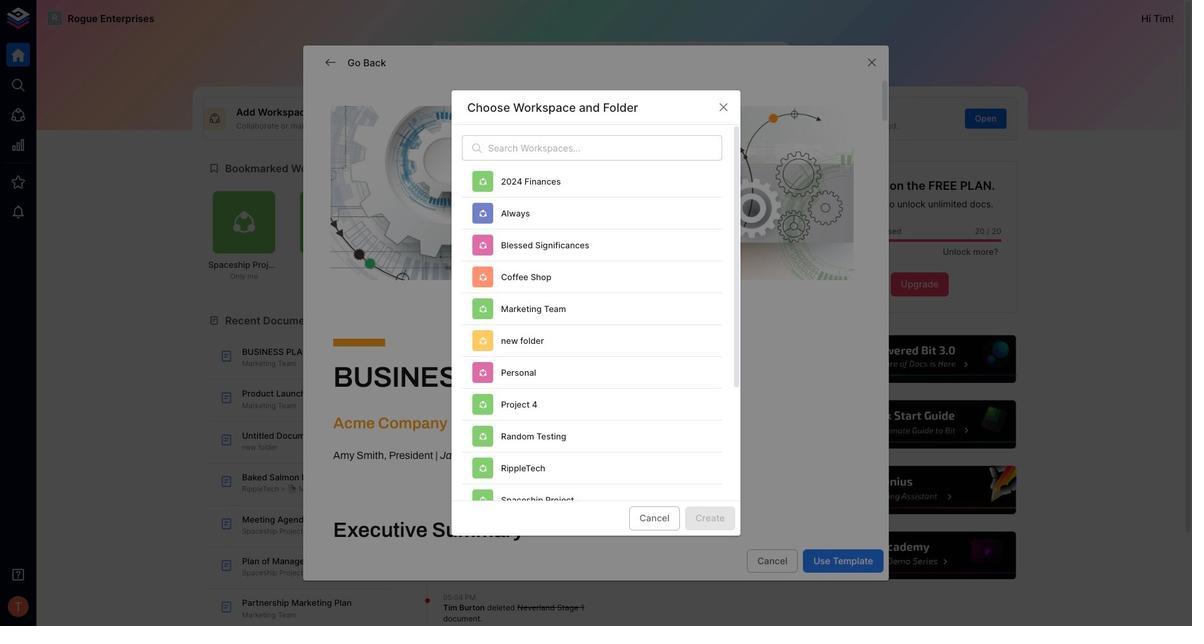 Task type: locate. For each thing, give the bounding box(es) containing it.
2 help image from the top
[[822, 399, 1018, 451]]

help image
[[822, 334, 1018, 385], [822, 399, 1018, 451], [822, 465, 1018, 516], [822, 530, 1018, 582]]

dialog
[[303, 46, 889, 627], [452, 91, 740, 627]]



Task type: vqa. For each thing, say whether or not it's contained in the screenshot.
11:13
no



Task type: describe. For each thing, give the bounding box(es) containing it.
1 help image from the top
[[822, 334, 1018, 385]]

4 help image from the top
[[822, 530, 1018, 582]]

3 help image from the top
[[822, 465, 1018, 516]]

Search Workspaces... text field
[[488, 136, 722, 161]]



